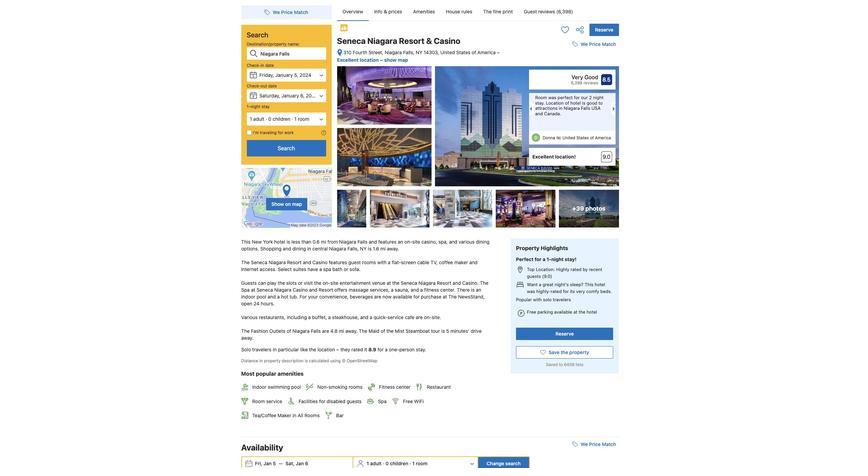 Task type: vqa. For each thing, say whether or not it's contained in the screenshot.
We to the bottom
yes



Task type: describe. For each thing, give the bounding box(es) containing it.
steakhouse,
[[332, 315, 359, 320]]

niagara up 'fitness'
[[419, 280, 436, 286]]

scored 9.0 element
[[601, 151, 612, 162]]

perfect
[[558, 95, 573, 100]]

match for bottom we price match dropdown button
[[602, 442, 616, 447]]

maker
[[454, 260, 468, 265]]

less
[[292, 239, 300, 245]]

pool inside this new york hotel is less than 0.6 mi from niagara falls and features an on-site casino, spa, and various dining options. shopping and dining in central niagara falls, ny is 1.6 mi away. the seneca niagara resort and casino features guest rooms with a flat-screen cable tv, coffee maker and internet access. select suites have a spa bath or sofa. guests can play the slots or visit the on-site entertainment venue at the seneca niagara resort and casino. the spa at seneca niagara casino and resort offers massage services, a sauna, and a fitness center. there is an indoor pool and a hot tub. for your convenience, beverages are now available for purchase at the newsstand, open 24 hours. various restaurants, including a buffet, a steakhouse, and a quick-service cafe are on-site. the fashion outlets of niagara falls are 4.8 mi away. the maid of the mist steamboat tour is 5 minutes' drive away.
[[257, 294, 266, 300]]

free parking available at the hotel
[[527, 309, 597, 315]]

offers
[[335, 287, 347, 293]]

0 vertical spatial away.
[[387, 246, 399, 252]]

1 vertical spatial stay.
[[416, 347, 426, 353]]

1 vertical spatial rooms
[[349, 384, 363, 390]]

2024 for friday, january 5, 2024
[[300, 72, 311, 78]]

free for free parking available at the hotel
[[527, 309, 536, 315]]

rated for want a great night's sleep? this hotel was highly-rated for its very comfy beds.
[[551, 289, 562, 294]]

at down center.
[[443, 294, 447, 300]]

0 horizontal spatial mi
[[321, 239, 326, 245]]

1 vertical spatial excellent
[[532, 154, 554, 160]]

1 horizontal spatial children
[[390, 461, 408, 467]]

1 horizontal spatial are
[[374, 294, 381, 300]]

match for we price match dropdown button to the top
[[294, 9, 308, 15]]

search section
[[238, 0, 334, 228]]

0 horizontal spatial an
[[398, 239, 403, 245]]

various
[[241, 315, 258, 320]]

a left spa on the bottom of page
[[319, 267, 322, 272]]

room service
[[252, 399, 282, 404]]

niagara up hot at the bottom of page
[[274, 287, 291, 293]]

is right tour
[[441, 328, 445, 334]]

tea/coffee maker in all rooms
[[252, 413, 320, 419]]

save the property button
[[516, 347, 613, 359]]

niagara right from
[[339, 239, 356, 245]]

2 vertical spatial we price match button
[[570, 439, 619, 451]]

check- for out
[[247, 83, 261, 89]]

the up internet
[[241, 260, 250, 265]]

location inside the 310 fourth street, niagara falls, ny 14303, united states of america – excellent location – show map
[[360, 57, 379, 63]]

0 horizontal spatial location
[[318, 347, 335, 353]]

1 horizontal spatial casino
[[312, 260, 328, 265]]

1 horizontal spatial falls
[[358, 239, 368, 245]]

work
[[284, 130, 294, 135]]

our
[[581, 95, 588, 100]]

the left maid
[[359, 328, 367, 334]]

bar
[[336, 413, 344, 419]]

children inside search section
[[273, 116, 290, 122]]

by
[[583, 267, 588, 272]]

great
[[543, 282, 554, 287]]

seneca up 310
[[337, 36, 366, 46]]

this inside want a great night's sleep? this hotel was highly-rated for its very comfy beds.
[[585, 282, 594, 287]]

scored 8.5 element
[[601, 74, 612, 85]]

2 vertical spatial we
[[581, 442, 588, 447]]

location:
[[536, 267, 555, 272]]

+39 photos link
[[559, 190, 619, 228]]

1 horizontal spatial site
[[412, 239, 420, 245]]

the inside save the property dropdown button
[[561, 350, 568, 356]]

the right like
[[309, 347, 316, 353]]

show
[[271, 201, 284, 207]]

tv,
[[431, 260, 438, 265]]

hotel inside room was perfect for our 2 night stay.  location of hotel is good to attractions in niagara falls usa and canada.
[[571, 100, 581, 106]]

1 vertical spatial an
[[476, 287, 481, 293]]

1 vertical spatial site
[[330, 280, 338, 286]]

i'm
[[253, 130, 259, 135]]

smoking
[[329, 384, 347, 390]]

purchase
[[421, 294, 442, 300]]

2 horizontal spatial –
[[497, 49, 500, 55]]

0 vertical spatial features
[[378, 239, 397, 245]]

0 vertical spatial we price match button
[[262, 6, 311, 19]]

save
[[549, 350, 560, 356]]

and right the sauna, in the left of the page
[[411, 287, 419, 293]]

0 horizontal spatial travelers
[[252, 347, 271, 353]]

openstreetmap
[[347, 359, 377, 364]]

reserve for the top reserve "button"
[[595, 27, 613, 33]]

fitness
[[379, 384, 395, 390]]

the right the play at the left bottom of the page
[[278, 280, 285, 286]]

niagara up "street," on the left top
[[367, 36, 397, 46]]

1 adult · 0 children · 1 room inside search section
[[250, 116, 309, 122]]

indoor swimming pool
[[252, 384, 301, 390]]

0 vertical spatial travelers
[[553, 297, 571, 302]]

buffet,
[[312, 315, 327, 320]]

united inside the 310 fourth street, niagara falls, ny 14303, united states of america – excellent location – show map
[[440, 49, 455, 55]]

1 horizontal spatial mi
[[339, 328, 344, 334]]

2 vertical spatial falls
[[311, 328, 321, 334]]

one-
[[389, 347, 399, 353]]

0 vertical spatial search
[[247, 31, 268, 39]]

0 horizontal spatial or
[[298, 280, 303, 286]]

search
[[505, 461, 521, 467]]

in inside this new york hotel is less than 0.6 mi from niagara falls and features an on-site casino, spa, and various dining options. shopping and dining in central niagara falls, ny is 1.6 mi away. the seneca niagara resort and casino features guest rooms with a flat-screen cable tv, coffee maker and internet access. select suites have a spa bath or sofa. guests can play the slots or visit the on-site entertainment venue at the seneca niagara resort and casino. the spa at seneca niagara casino and resort offers massage services, a sauna, and a fitness center. there is an indoor pool and a hot tub. for your convenience, beverages are now available for purchase at the newsstand, open 24 hours. various restaurants, including a buffet, a steakhouse, and a quick-service cafe are on-site. the fashion outlets of niagara falls are 4.8 mi away. the maid of the mist steamboat tour is 5 minutes' drive away.
[[307, 246, 311, 252]]

1 vertical spatial with
[[533, 297, 542, 302]]

and up the there
[[453, 280, 461, 286]]

a up location:
[[543, 256, 546, 262]]

at right venue
[[387, 280, 391, 286]]

is down like
[[305, 359, 308, 364]]

night inside search section
[[251, 104, 260, 109]]

access.
[[260, 267, 277, 272]]

1 vertical spatial are
[[416, 315, 423, 320]]

central
[[312, 246, 328, 252]]

1 vertical spatial we price match button
[[570, 38, 619, 51]]

1 horizontal spatial 1 adult · 0 children · 1 room
[[367, 461, 428, 467]]

1 jan from the left
[[264, 461, 272, 467]]

there
[[457, 287, 470, 293]]

and right "spa,"
[[449, 239, 457, 245]]

in left all
[[293, 413, 296, 419]]

1 vertical spatial available
[[554, 309, 572, 315]]

1 vertical spatial we
[[581, 41, 588, 47]]

excellent location – show map button
[[337, 57, 408, 63]]

amenities link
[[408, 3, 441, 21]]

quick-
[[374, 315, 388, 320]]

bath
[[332, 267, 342, 272]]

traveling
[[260, 130, 277, 135]]

a inside want a great night's sleep? this hotel was highly-rated for its very comfy beds.
[[539, 282, 541, 287]]

center.
[[440, 287, 456, 293]]

a left buffet,
[[308, 315, 311, 320]]

2 jan from the left
[[296, 461, 304, 467]]

rules
[[462, 9, 472, 14]]

highlights
[[541, 245, 568, 251]]

the right the visit
[[314, 280, 321, 286]]

the left 'fine'
[[483, 9, 492, 14]]

venue
[[372, 280, 385, 286]]

in left the "particular"
[[273, 347, 277, 353]]

date for check-out date
[[268, 83, 277, 89]]

most
[[241, 371, 255, 377]]

internet
[[241, 267, 258, 272]]

reserve for the bottom reserve "button"
[[556, 331, 574, 337]]

check-out date
[[247, 83, 277, 89]]

fri, jan 5 button
[[252, 458, 279, 468]]

we price match for bottom we price match dropdown button
[[581, 442, 616, 447]]

change
[[487, 461, 504, 467]]

8.9
[[369, 347, 376, 353]]

a left 'one-'
[[385, 347, 388, 353]]

the fine print
[[483, 9, 513, 14]]

lists
[[576, 362, 584, 368]]

& inside 'link'
[[384, 9, 387, 14]]

stay!
[[565, 256, 577, 262]]

hotel inside want a great night's sleep? this hotel was highly-rated for its very comfy beds.
[[595, 282, 605, 287]]

shopping
[[260, 246, 282, 252]]

resort up convenience,
[[319, 287, 333, 293]]

is left 1.6
[[368, 246, 372, 252]]

1 vertical spatial pool
[[291, 384, 301, 390]]

particular
[[278, 347, 299, 353]]

1 horizontal spatial 1 adult · 0 children · 1 room button
[[354, 457, 477, 468]]

310 fourth street, niagara falls, ny 14303, united states of america – excellent location – show map
[[337, 49, 500, 63]]

+39 photos
[[572, 205, 606, 212]]

amenities
[[413, 9, 435, 14]]

rated very good element
[[532, 73, 598, 81]]

facilities
[[299, 399, 318, 404]]

your
[[308, 294, 318, 300]]

mist
[[395, 328, 404, 334]]

niagara up select
[[269, 260, 286, 265]]

2024 for saturday, january 6, 2024
[[306, 93, 318, 99]]

cable
[[417, 260, 429, 265]]

niagara inside the 310 fourth street, niagara falls, ny 14303, united states of america – excellent location – show map
[[385, 49, 402, 55]]

1 vertical spatial &
[[426, 36, 432, 46]]

info & prices link
[[369, 3, 408, 21]]

0 inside search section
[[268, 116, 271, 122]]

friday, january 5, 2024
[[259, 72, 311, 78]]

if you select this option, we'll show you popular business travel features like breakfast, wifi and free parking. image
[[321, 130, 326, 135]]

location!
[[555, 154, 576, 160]]

in right distance
[[259, 359, 263, 364]]

description
[[282, 359, 304, 364]]

open
[[241, 301, 252, 307]]

rooms inside this new york hotel is less than 0.6 mi from niagara falls and features an on-site casino, spa, and various dining options. shopping and dining in central niagara falls, ny is 1.6 mi away. the seneca niagara resort and casino features guest rooms with a flat-screen cable tv, coffee maker and internet access. select suites have a spa bath or sofa. guests can play the slots or visit the on-site entertainment venue at the seneca niagara resort and casino. the spa at seneca niagara casino and resort offers massage services, a sauna, and a fitness center. there is an indoor pool and a hot tub. for your convenience, beverages are now available for purchase at the newsstand, open 24 hours. various restaurants, including a buffet, a steakhouse, and a quick-service cafe are on-site. the fashion outlets of niagara falls are 4.8 mi away. the maid of the mist steamboat tour is 5 minutes' drive away.
[[362, 260, 376, 265]]

is inside room was perfect for our 2 night stay.  location of hotel is good to attractions in niagara falls usa and canada.
[[582, 100, 586, 106]]

tea/coffee
[[252, 413, 276, 419]]

seneca down the can
[[257, 287, 273, 293]]

stay. inside room was perfect for our 2 night stay.  location of hotel is good to attractions in niagara falls usa and canada.
[[535, 100, 545, 106]]

1 horizontal spatial on-
[[405, 239, 412, 245]]

2 vertical spatial 5
[[273, 461, 276, 467]]

restaurant
[[427, 384, 451, 390]]

falls, inside the 310 fourth street, niagara falls, ny 14303, united states of america – excellent location – show map
[[403, 49, 415, 55]]

suites
[[293, 267, 306, 272]]

steamboat
[[406, 328, 430, 334]]

1 vertical spatial america
[[595, 135, 611, 140]]

ny inside the 310 fourth street, niagara falls, ny 14303, united states of america – excellent location – show map
[[416, 49, 422, 55]]

falls, inside this new york hotel is less than 0.6 mi from niagara falls and features an on-site casino, spa, and various dining options. shopping and dining in central niagara falls, ny is 1.6 mi away. the seneca niagara resort and casino features guest rooms with a flat-screen cable tv, coffee maker and internet access. select suites have a spa bath or sofa. guests can play the slots or visit the on-site entertainment venue at the seneca niagara resort and casino. the spa at seneca niagara casino and resort offers massage services, a sauna, and a fitness center. there is an indoor pool and a hot tub. for your convenience, beverages are now available for purchase at the newsstand, open 24 hours. various restaurants, including a buffet, a steakhouse, and a quick-service cafe are on-site. the fashion outlets of niagara falls are 4.8 mi away. the maid of the mist steamboat tour is 5 minutes' drive away.
[[347, 246, 359, 252]]

and up 1.6
[[369, 239, 377, 245]]

house rules link
[[441, 3, 478, 21]]

non-
[[317, 384, 329, 390]]

change search button
[[478, 457, 529, 468]]

1 vertical spatial mi
[[380, 246, 386, 252]]

1 vertical spatial spa
[[378, 399, 387, 404]]

the left fashion
[[241, 328, 250, 334]]

guests inside top location: highly rated by recent guests (9.0)
[[527, 274, 541, 279]]

for
[[300, 294, 307, 300]]

destination/property name:
[[247, 42, 300, 47]]

1 vertical spatial 1-
[[547, 256, 551, 262]]

0.6
[[313, 239, 320, 245]]

january for saturday,
[[282, 93, 299, 99]]

and right maker on the right
[[469, 260, 478, 265]]

the up the sauna, in the left of the page
[[392, 280, 400, 286]]

0 horizontal spatial away.
[[241, 335, 253, 341]]

resort up suites
[[287, 260, 302, 265]]

play
[[267, 280, 276, 286]]

1 vertical spatial away.
[[345, 328, 358, 334]]

seneca up access.
[[251, 260, 267, 265]]

niagara down including
[[293, 328, 310, 334]]

1 vertical spatial guests
[[347, 399, 362, 404]]

next image
[[613, 107, 617, 111]]

valign  initial image
[[340, 24, 348, 32]]

0 vertical spatial or
[[344, 267, 348, 272]]

1 vertical spatial reserve button
[[516, 328, 613, 340]]

map inside search section
[[292, 201, 302, 207]]

info & prices
[[374, 9, 402, 14]]

was inside want a great night's sleep? this hotel was highly-rated for its very comfy beds.
[[527, 289, 535, 294]]

wifi
[[414, 399, 424, 404]]

have
[[308, 267, 318, 272]]

we inside search section
[[273, 9, 280, 15]]

spa
[[323, 267, 331, 272]]

0 horizontal spatial on-
[[323, 280, 330, 286]]

seneca niagara resort & casino
[[337, 36, 460, 46]]

1 horizontal spatial room
[[416, 461, 428, 467]]

0 vertical spatial dining
[[476, 239, 490, 245]]

1 vertical spatial 0
[[386, 461, 389, 467]]

sat, jan 6 button
[[283, 458, 311, 468]]

for inside room was perfect for our 2 night stay.  location of hotel is good to attractions in niagara falls usa and canada.
[[574, 95, 580, 100]]

for inside want a great night's sleep? this hotel was highly-rated for its very comfy beds.
[[563, 289, 569, 294]]

perfect for a 1-night stay!
[[516, 256, 577, 262]]

its
[[570, 289, 575, 294]]

the right casino.
[[480, 280, 489, 286]]

info
[[374, 9, 383, 14]]

resort up the 310 fourth street, niagara falls, ny 14303, united states of america – excellent location – show map
[[399, 36, 425, 46]]

0 horizontal spatial service
[[266, 399, 282, 404]]

is up newsstand, on the bottom
[[471, 287, 475, 293]]

0 horizontal spatial casino
[[293, 287, 308, 293]]

is left less
[[287, 239, 290, 245]]

2 vertical spatial are
[[322, 328, 329, 334]]

flat-
[[392, 260, 401, 265]]

2 vertical spatial on-
[[424, 315, 432, 320]]



Task type: locate. For each thing, give the bounding box(es) containing it.
the down very
[[579, 309, 586, 315]]

1 horizontal spatial an
[[476, 287, 481, 293]]

with left flat-
[[377, 260, 387, 265]]

free for free wifi
[[403, 399, 413, 404]]

1 horizontal spatial reserve
[[595, 27, 613, 33]]

1 horizontal spatial stay.
[[535, 100, 545, 106]]

we price match for middle we price match dropdown button
[[581, 41, 616, 47]]

0 vertical spatial match
[[294, 9, 308, 15]]

a left 'fitness'
[[420, 287, 423, 293]]

1 horizontal spatial &
[[426, 36, 432, 46]]

0 horizontal spatial to
[[559, 362, 563, 368]]

2 vertical spatial price
[[589, 442, 601, 447]]

room inside search section
[[298, 116, 309, 122]]

and up hours.
[[268, 294, 276, 300]]

want
[[527, 282, 538, 287]]

i'm traveling for work
[[253, 130, 294, 135]]

1 vertical spatial features
[[329, 260, 347, 265]]

with inside this new york hotel is less than 0.6 mi from niagara falls and features an on-site casino, spa, and various dining options. shopping and dining in central niagara falls, ny is 1.6 mi away. the seneca niagara resort and casino features guest rooms with a flat-screen cable tv, coffee maker and internet access. select suites have a spa bath or sofa. guests can play the slots or visit the on-site entertainment venue at the seneca niagara resort and casino. the spa at seneca niagara casino and resort offers massage services, a sauna, and a fitness center. there is an indoor pool and a hot tub. for your convenience, beverages are now available for purchase at the newsstand, open 24 hours. various restaurants, including a buffet, a steakhouse, and a quick-service cafe are on-site. the fashion outlets of niagara falls are 4.8 mi away. the maid of the mist steamboat tour is 5 minutes' drive away.
[[377, 260, 387, 265]]

6 up "1-night stay"
[[252, 95, 254, 99]]

0 horizontal spatial falls
[[311, 328, 321, 334]]

2 horizontal spatial mi
[[380, 246, 386, 252]]

stay
[[262, 104, 270, 109]]

0 horizontal spatial map
[[292, 201, 302, 207]]

seneca
[[337, 36, 366, 46], [251, 260, 267, 265], [401, 280, 417, 286], [257, 287, 273, 293]]

popular with solo travelers
[[516, 297, 571, 302]]

0 vertical spatial map
[[398, 57, 408, 63]]

1 horizontal spatial 1-
[[547, 256, 551, 262]]

0 vertical spatial excellent
[[337, 57, 359, 63]]

on- up screen
[[405, 239, 412, 245]]

this inside this new york hotel is less than 0.6 mi from niagara falls and features an on-site casino, spa, and various dining options. shopping and dining in central niagara falls, ny is 1.6 mi away. the seneca niagara resort and casino features guest rooms with a flat-screen cable tv, coffee maker and internet access. select suites have a spa bath or sofa. guests can play the slots or visit the on-site entertainment venue at the seneca niagara resort and casino. the spa at seneca niagara casino and resort offers massage services, a sauna, and a fitness center. there is an indoor pool and a hot tub. for your convenience, beverages are now available for purchase at the newsstand, open 24 hours. various restaurants, including a buffet, a steakhouse, and a quick-service cafe are on-site. the fashion outlets of niagara falls are 4.8 mi away. the maid of the mist steamboat tour is 5 minutes' drive away.
[[241, 239, 251, 245]]

sat,
[[286, 461, 295, 467]]

hotel inside this new york hotel is less than 0.6 mi from niagara falls and features an on-site casino, spa, and various dining options. shopping and dining in central niagara falls, ny is 1.6 mi away. the seneca niagara resort and casino features guest rooms with a flat-screen cable tv, coffee maker and internet access. select suites have a spa bath or sofa. guests can play the slots or visit the on-site entertainment venue at the seneca niagara resort and casino. the spa at seneca niagara casino and resort offers massage services, a sauna, and a fitness center. there is an indoor pool and a hot tub. for your convenience, beverages are now available for purchase at the newsstand, open 24 hours. various restaurants, including a buffet, a steakhouse, and a quick-service cafe are on-site. the fashion outlets of niagara falls are 4.8 mi away. the maid of the mist steamboat tour is 5 minutes' drive away.
[[274, 239, 285, 245]]

1 vertical spatial 6
[[305, 461, 308, 467]]

night's
[[555, 282, 569, 287]]

1 horizontal spatial adult
[[370, 461, 382, 467]]

2
[[589, 95, 592, 100]]

disabled
[[327, 399, 345, 404]]

1- left 'stay'
[[247, 104, 251, 109]]

of inside the 310 fourth street, niagara falls, ny 14303, united states of america – excellent location – show map
[[472, 49, 476, 55]]

donna
[[543, 135, 555, 140]]

0 vertical spatial falls
[[581, 106, 590, 111]]

hotel up beds.
[[595, 282, 605, 287]]

1 horizontal spatial excellent
[[532, 154, 554, 160]]

fri, jan 5 — sat, jan 6
[[255, 461, 308, 467]]

night left 'stay'
[[251, 104, 260, 109]]

night inside room was perfect for our 2 night stay.  location of hotel is good to attractions in niagara falls usa and canada.
[[593, 95, 604, 100]]

2 horizontal spatial rated
[[571, 267, 582, 272]]

0 vertical spatial are
[[374, 294, 381, 300]]

map right on
[[292, 201, 302, 207]]

popular
[[516, 297, 532, 302]]

rated down night's
[[551, 289, 562, 294]]

0 vertical spatial 2024
[[300, 72, 311, 78]]

2 vertical spatial casino
[[293, 287, 308, 293]]

1 horizontal spatial service
[[388, 315, 404, 320]]

check- up friday,
[[247, 63, 261, 68]]

0 horizontal spatial united
[[440, 49, 455, 55]]

1 adult · 0 children · 1 room button inside search section
[[247, 113, 326, 126]]

including
[[287, 315, 307, 320]]

1 vertical spatial match
[[602, 41, 616, 47]]

1 vertical spatial was
[[527, 289, 535, 294]]

in inside room was perfect for our 2 night stay.  location of hotel is good to attractions in niagara falls usa and canada.
[[559, 106, 563, 111]]

0 horizontal spatial free
[[403, 399, 413, 404]]

niagara down from
[[329, 246, 346, 252]]

1 horizontal spatial room
[[535, 95, 547, 100]]

casino,
[[422, 239, 437, 245]]

0 horizontal spatial stay.
[[416, 347, 426, 353]]

beverages
[[350, 294, 373, 300]]

1 horizontal spatial available
[[554, 309, 572, 315]]

and left the quick-
[[360, 315, 368, 320]]

property for the
[[569, 350, 589, 356]]

of inside room was perfect for our 2 night stay.  location of hotel is good to attractions in niagara falls usa and canada.
[[565, 100, 569, 106]]

resort up center.
[[437, 280, 451, 286]]

travelers up the free parking available at the hotel on the bottom right
[[553, 297, 571, 302]]

room up attractions
[[535, 95, 547, 100]]

available down the sauna, in the left of the page
[[393, 294, 412, 300]]

1 vertical spatial map
[[292, 201, 302, 207]]

rated
[[571, 267, 582, 272], [551, 289, 562, 294], [351, 347, 363, 353]]

guests down top
[[527, 274, 541, 279]]

an up flat-
[[398, 239, 403, 245]]

hot
[[281, 294, 288, 300]]

& up 14303, at top
[[426, 36, 432, 46]]

property up most popular amenities
[[264, 359, 281, 364]]

niagara
[[367, 36, 397, 46], [385, 49, 402, 55], [564, 106, 580, 111], [339, 239, 356, 245], [329, 246, 346, 252], [269, 260, 286, 265], [419, 280, 436, 286], [274, 287, 291, 293], [293, 328, 310, 334]]

popular
[[256, 371, 276, 377]]

1 horizontal spatial america
[[595, 135, 611, 140]]

guests
[[241, 280, 257, 286]]

features up bath
[[329, 260, 347, 265]]

an
[[398, 239, 403, 245], [476, 287, 481, 293]]

jan right sat,
[[296, 461, 304, 467]]

0 vertical spatial date
[[265, 63, 274, 68]]

fashion
[[251, 328, 268, 334]]

stay. left location
[[535, 100, 545, 106]]

for inside this new york hotel is less than 0.6 mi from niagara falls and features an on-site casino, spa, and various dining options. shopping and dining in central niagara falls, ny is 1.6 mi away. the seneca niagara resort and casino features guest rooms with a flat-screen cable tv, coffee maker and internet access. select suites have a spa bath or sofa. guests can play the slots or visit the on-site entertainment venue at the seneca niagara resort and casino. the spa at seneca niagara casino and resort offers massage services, a sauna, and a fitness center. there is an indoor pool and a hot tub. for your convenience, beverages are now available for purchase at the newsstand, open 24 hours. various restaurants, including a buffet, a steakhouse, and a quick-service cafe are on-site. the fashion outlets of niagara falls are 4.8 mi away. the maid of the mist steamboat tour is 5 minutes' drive away.
[[414, 294, 420, 300]]

ny inside this new york hotel is less than 0.6 mi from niagara falls and features an on-site casino, spa, and various dining options. shopping and dining in central niagara falls, ny is 1.6 mi away. the seneca niagara resort and casino features guest rooms with a flat-screen cable tv, coffee maker and internet access. select suites have a spa bath or sofa. guests can play the slots or visit the on-site entertainment venue at the seneca niagara resort and casino. the spa at seneca niagara casino and resort offers massage services, a sauna, and a fitness center. there is an indoor pool and a hot tub. for your convenience, beverages are now available for purchase at the newsstand, open 24 hours. various restaurants, including a buffet, a steakhouse, and a quick-service cafe are on-site. the fashion outlets of niagara falls are 4.8 mi away. the maid of the mist steamboat tour is 5 minutes' drive away.
[[360, 246, 367, 252]]

service left cafe
[[388, 315, 404, 320]]

states inside the 310 fourth street, niagara falls, ny 14303, united states of america – excellent location – show map
[[456, 49, 470, 55]]

pool up 24
[[257, 294, 266, 300]]

for right 8.9
[[378, 347, 384, 353]]

0 vertical spatial price
[[281, 9, 293, 15]]

rated left by on the right bottom of the page
[[571, 267, 582, 272]]

for down property highlights
[[535, 256, 542, 262]]

0 vertical spatial reviews
[[538, 9, 555, 14]]

1-night stay
[[247, 104, 270, 109]]

now
[[383, 294, 392, 300]]

travelers right solo
[[252, 347, 271, 353]]

the down center.
[[448, 294, 457, 300]]

saturday,
[[259, 93, 280, 99]]

property for in
[[264, 359, 281, 364]]

6,
[[300, 93, 305, 99]]

2 horizontal spatial away.
[[387, 246, 399, 252]]

attractions
[[535, 106, 558, 111]]

0 horizontal spatial room
[[298, 116, 309, 122]]

in inside search section
[[261, 63, 264, 68]]

0 vertical spatial room
[[298, 116, 309, 122]]

rated for solo travelers in particular like the location – they rated it 8.9 for a one-person stay.
[[351, 347, 363, 353]]

date for check-in date
[[265, 63, 274, 68]]

good
[[587, 100, 597, 106]]

show on map
[[271, 201, 302, 207]]

and inside room was perfect for our 2 night stay.  location of hotel is good to attractions in niagara falls usa and canada.
[[535, 111, 543, 116]]

1 horizontal spatial property
[[569, 350, 589, 356]]

1 horizontal spatial 0
[[386, 461, 389, 467]]

ny left 14303, at top
[[416, 49, 422, 55]]

property inside dropdown button
[[569, 350, 589, 356]]

if you select this option, we'll show you popular business travel features like breakfast, wifi and free parking. image
[[321, 130, 326, 135]]

0 vertical spatial guests
[[527, 274, 541, 279]]

Where are you going? field
[[258, 47, 326, 60]]

match for middle we price match dropdown button
[[602, 41, 616, 47]]

price inside search section
[[281, 9, 293, 15]]

mi right 1.6
[[380, 246, 386, 252]]

2 vertical spatial away.
[[241, 335, 253, 341]]

2 check- from the top
[[247, 83, 261, 89]]

canada.
[[544, 111, 561, 116]]

previous image
[[528, 107, 532, 111]]

service inside this new york hotel is less than 0.6 mi from niagara falls and features an on-site casino, spa, and various dining options. shopping and dining in central niagara falls, ny is 1.6 mi away. the seneca niagara resort and casino features guest rooms with a flat-screen cable tv, coffee maker and internet access. select suites have a spa bath or sofa. guests can play the slots or visit the on-site entertainment venue at the seneca niagara resort and casino. the spa at seneca niagara casino and resort offers massage services, a sauna, and a fitness center. there is an indoor pool and a hot tub. for your convenience, beverages are now available for purchase at the newsstand, open 24 hours. various restaurants, including a buffet, a steakhouse, and a quick-service cafe are on-site. the fashion outlets of niagara falls are 4.8 mi away. the maid of the mist steamboat tour is 5 minutes' drive away.
[[388, 315, 404, 320]]

0 horizontal spatial 1 adult · 0 children · 1 room button
[[247, 113, 326, 126]]

very
[[572, 74, 583, 80]]

rated inside want a great night's sleep? this hotel was highly-rated for its very comfy beds.
[[551, 289, 562, 294]]

january left 6,
[[282, 93, 299, 99]]

travelers
[[553, 297, 571, 302], [252, 347, 271, 353]]

are right cafe
[[416, 315, 423, 320]]

and up your
[[309, 287, 317, 293]]

for inside search section
[[278, 130, 283, 135]]

children
[[273, 116, 290, 122], [390, 461, 408, 467]]

property
[[569, 350, 589, 356], [264, 359, 281, 364]]

and right previous image
[[535, 111, 543, 116]]

0 vertical spatial we price match
[[273, 9, 308, 15]]

5 down check-in date
[[252, 74, 254, 78]]

0 vertical spatial 1-
[[247, 104, 251, 109]]

than
[[302, 239, 311, 245]]

to right 'good'
[[599, 100, 603, 106]]

1- inside search section
[[247, 104, 251, 109]]

1 horizontal spatial location
[[360, 57, 379, 63]]

2 horizontal spatial 5
[[446, 328, 449, 334]]

for left its
[[563, 289, 569, 294]]

0 vertical spatial spa
[[241, 287, 250, 293]]

for left work
[[278, 130, 283, 135]]

are left 4.8
[[322, 328, 329, 334]]

0 vertical spatial reserve button
[[590, 24, 619, 36]]

night up highly
[[551, 256, 564, 262]]

dining right "various" at the bottom
[[476, 239, 490, 245]]

jan
[[264, 461, 272, 467], [296, 461, 304, 467]]

sauna,
[[395, 287, 409, 293]]

maker
[[278, 413, 291, 419]]

match inside search section
[[294, 9, 308, 15]]

january left 5,
[[275, 72, 293, 78]]

on- down spa on the bottom of page
[[323, 280, 330, 286]]

0 vertical spatial location
[[360, 57, 379, 63]]

we price match inside search section
[[273, 9, 308, 15]]

pool down amenities
[[291, 384, 301, 390]]

room for room was perfect for our 2 night stay.  location of hotel is good to attractions in niagara falls usa and canada.
[[535, 95, 547, 100]]

1 horizontal spatial reviews
[[584, 80, 598, 86]]

options.
[[241, 246, 259, 252]]

0 horizontal spatial ny
[[360, 246, 367, 252]]

falls up guest
[[358, 239, 368, 245]]

(9.0)
[[542, 274, 552, 279]]

1 vertical spatial check-
[[247, 83, 261, 89]]

a left hot at the bottom of page
[[277, 294, 280, 300]]

america inside the 310 fourth street, niagara falls, ny 14303, united states of america – excellent location – show map
[[478, 49, 496, 55]]

an up newsstand, on the bottom
[[476, 287, 481, 293]]

this up options.
[[241, 239, 251, 245]]

room for room service
[[252, 399, 265, 404]]

1 horizontal spatial united
[[563, 135, 575, 140]]

was up attractions
[[548, 95, 557, 100]]

the right save
[[561, 350, 568, 356]]

casino up 14303, at top
[[434, 36, 460, 46]]

date right out on the top left of the page
[[268, 83, 277, 89]]

1 horizontal spatial states
[[577, 135, 589, 140]]

1 vertical spatial service
[[266, 399, 282, 404]]

niagara up show
[[385, 49, 402, 55]]

click to open map view image
[[337, 49, 342, 57]]

is
[[582, 100, 586, 106], [287, 239, 290, 245], [368, 246, 372, 252], [471, 287, 475, 293], [441, 328, 445, 334], [305, 359, 308, 364]]

2 vertical spatial –
[[336, 347, 339, 353]]

adult inside search section
[[253, 116, 264, 122]]

search inside search button
[[278, 145, 295, 151]]

and right shopping
[[283, 246, 291, 252]]

seneca up the sauna, in the left of the page
[[401, 280, 417, 286]]

1-
[[247, 104, 251, 109], [547, 256, 551, 262]]

available
[[393, 294, 412, 300], [554, 309, 572, 315]]

1 adult · 0 children · 1 room
[[250, 116, 309, 122], [367, 461, 428, 467]]

2 vertical spatial rated
[[351, 347, 363, 353]]

solo
[[543, 297, 552, 302]]

falls inside room was perfect for our 2 night stay.  location of hotel is good to attractions in niagara falls usa and canada.
[[581, 106, 590, 111]]

for left our
[[574, 95, 580, 100]]

map inside the 310 fourth street, niagara falls, ny 14303, united states of america – excellent location – show map
[[398, 57, 408, 63]]

person
[[399, 347, 415, 353]]

excellent location!
[[532, 154, 576, 160]]

show
[[384, 57, 397, 63]]

1 vertical spatial reserve
[[556, 331, 574, 337]]

6 inside search section
[[252, 95, 254, 99]]

top
[[527, 267, 535, 272]]

0 horizontal spatial features
[[329, 260, 347, 265]]

the left mist
[[387, 328, 394, 334]]

states
[[456, 49, 470, 55], [577, 135, 589, 140]]

2 horizontal spatial on-
[[424, 315, 432, 320]]

0 vertical spatial reserve
[[595, 27, 613, 33]]

this new york hotel is less than 0.6 mi from niagara falls and features an on-site casino, spa, and various dining options. shopping and dining in central niagara falls, ny is 1.6 mi away. the seneca niagara resort and casino features guest rooms with a flat-screen cable tv, coffee maker and internet access. select suites have a spa bath or sofa. guests can play the slots or visit the on-site entertainment venue at the seneca niagara resort and casino. the spa at seneca niagara casino and resort offers massage services, a sauna, and a fitness center. there is an indoor pool and a hot tub. for your convenience, beverages are now available for purchase at the newsstand, open 24 hours. various restaurants, including a buffet, a steakhouse, and a quick-service cafe are on-site. the fashion outlets of niagara falls are 4.8 mi away. the maid of the mist steamboat tour is 5 minutes' drive away.
[[241, 239, 491, 341]]

fourth
[[353, 49, 367, 55]]

mi right 4.8
[[339, 328, 344, 334]]

&
[[384, 9, 387, 14], [426, 36, 432, 46]]

america
[[478, 49, 496, 55], [595, 135, 611, 140]]

good
[[585, 74, 598, 80]]

1 vertical spatial rated
[[551, 289, 562, 294]]

date up friday,
[[265, 63, 274, 68]]

0 horizontal spatial &
[[384, 9, 387, 14]]

was inside room was perfect for our 2 night stay.  location of hotel is good to attractions in niagara falls usa and canada.
[[548, 95, 557, 100]]

reviews inside very good 6,398 reviews
[[584, 80, 598, 86]]

the fine print link
[[478, 3, 518, 21]]

guests right disabled
[[347, 399, 362, 404]]

rated inside top location: highly rated by recent guests (9.0)
[[571, 267, 582, 272]]

0 horizontal spatial adult
[[253, 116, 264, 122]]

search up destination/property
[[247, 31, 268, 39]]

to inside room was perfect for our 2 night stay.  location of hotel is good to attractions in niagara falls usa and canada.
[[599, 100, 603, 106]]

a left flat-
[[388, 260, 391, 265]]

2 vertical spatial night
[[551, 256, 564, 262]]

1 vertical spatial falls
[[358, 239, 368, 245]]

niagara inside room was perfect for our 2 night stay.  location of hotel is good to attractions in niagara falls usa and canada.
[[564, 106, 580, 111]]

tour
[[431, 328, 440, 334]]

outlets
[[269, 328, 285, 334]]

0 horizontal spatial night
[[251, 104, 260, 109]]

the
[[278, 280, 285, 286], [314, 280, 321, 286], [392, 280, 400, 286], [579, 309, 586, 315], [387, 328, 394, 334], [309, 347, 316, 353], [561, 350, 568, 356]]

services,
[[370, 287, 390, 293]]

1 vertical spatial 5
[[446, 328, 449, 334]]

1 horizontal spatial or
[[344, 267, 348, 272]]

0 vertical spatial 6
[[252, 95, 254, 99]]

rooms
[[305, 413, 320, 419]]

0 vertical spatial ny
[[416, 49, 422, 55]]

at down guests
[[251, 287, 255, 293]]

for left disabled
[[319, 399, 325, 404]]

a up now
[[391, 287, 394, 293]]

spa inside this new york hotel is less than 0.6 mi from niagara falls and features an on-site casino, spa, and various dining options. shopping and dining in central niagara falls, ny is 1.6 mi away. the seneca niagara resort and casino features guest rooms with a flat-screen cable tv, coffee maker and internet access. select suites have a spa bath or sofa. guests can play the slots or visit the on-site entertainment venue at the seneca niagara resort and casino. the spa at seneca niagara casino and resort offers massage services, a sauna, and a fitness center. there is an indoor pool and a hot tub. for your convenience, beverages are now available for purchase at the newsstand, open 24 hours. various restaurants, including a buffet, a steakhouse, and a quick-service cafe are on-site. the fashion outlets of niagara falls are 4.8 mi away. the maid of the mist steamboat tour is 5 minutes' drive away.
[[241, 287, 250, 293]]

0 vertical spatial children
[[273, 116, 290, 122]]

cafe
[[405, 315, 414, 320]]

0 horizontal spatial 0
[[268, 116, 271, 122]]

street,
[[369, 49, 384, 55]]

guest reviews (6,398) link
[[518, 3, 579, 21]]

print
[[503, 9, 513, 14]]

distance in property description is calculated using © openstreetmap
[[241, 359, 377, 364]]

prices
[[389, 9, 402, 14]]

united right 14303, at top
[[440, 49, 455, 55]]

2024
[[300, 72, 311, 78], [306, 93, 318, 99]]

1 vertical spatial dining
[[292, 246, 306, 252]]

a right buffet,
[[328, 315, 331, 320]]

0 horizontal spatial 1-
[[247, 104, 251, 109]]

perfect
[[516, 256, 534, 262]]

0 horizontal spatial –
[[336, 347, 339, 353]]

excellent inside the 310 fourth street, niagara falls, ny 14303, united states of america – excellent location – show map
[[337, 57, 359, 63]]

0 vertical spatial free
[[527, 309, 536, 315]]

rated left it
[[351, 347, 363, 353]]

0 horizontal spatial available
[[393, 294, 412, 300]]

check- for in
[[247, 63, 261, 68]]

spa,
[[439, 239, 448, 245]]

1 horizontal spatial guests
[[527, 274, 541, 279]]

1 vertical spatial price
[[589, 41, 601, 47]]

away. up flat-
[[387, 246, 399, 252]]

5
[[252, 74, 254, 78], [446, 328, 449, 334], [273, 461, 276, 467]]

and up have
[[303, 260, 311, 265]]

2 horizontal spatial casino
[[434, 36, 460, 46]]

1 vertical spatial january
[[282, 93, 299, 99]]

united up location!
[[563, 135, 575, 140]]

room inside room was perfect for our 2 night stay.  location of hotel is good to attractions in niagara falls usa and canada.
[[535, 95, 547, 100]]

1 horizontal spatial –
[[380, 57, 383, 63]]

falls, down seneca niagara resort & casino
[[403, 49, 415, 55]]

site up the offers
[[330, 280, 338, 286]]

united states of america
[[563, 135, 611, 140]]

a left the quick-
[[370, 315, 372, 320]]

2024 right 5,
[[300, 72, 311, 78]]

rooms right guest
[[362, 260, 376, 265]]

overview
[[343, 9, 363, 14]]

hotel down "comfy"
[[587, 309, 597, 315]]

1 check- from the top
[[247, 63, 261, 68]]

available inside this new york hotel is less than 0.6 mi from niagara falls and features an on-site casino, spa, and various dining options. shopping and dining in central niagara falls, ny is 1.6 mi away. the seneca niagara resort and casino features guest rooms with a flat-screen cable tv, coffee maker and internet access. select suites have a spa bath or sofa. guests can play the slots or visit the on-site entertainment venue at the seneca niagara resort and casino. the spa at seneca niagara casino and resort offers massage services, a sauna, and a fitness center. there is an indoor pool and a hot tub. for your convenience, beverages are now available for purchase at the newsstand, open 24 hours. various restaurants, including a buffet, a steakhouse, and a quick-service cafe are on-site. the fashion outlets of niagara falls are 4.8 mi away. the maid of the mist steamboat tour is 5 minutes' drive away.
[[393, 294, 412, 300]]

1 horizontal spatial with
[[533, 297, 542, 302]]

january for friday,
[[275, 72, 293, 78]]

search
[[247, 31, 268, 39], [278, 145, 295, 151]]

5 inside this new york hotel is less than 0.6 mi from niagara falls and features an on-site casino, spa, and various dining options. shopping and dining in central niagara falls, ny is 1.6 mi away. the seneca niagara resort and casino features guest rooms with a flat-screen cable tv, coffee maker and internet access. select suites have a spa bath or sofa. guests can play the slots or visit the on-site entertainment venue at the seneca niagara resort and casino. the spa at seneca niagara casino and resort offers massage services, a sauna, and a fitness center. there is an indoor pool and a hot tub. for your convenience, beverages are now available for purchase at the newsstand, open 24 hours. various restaurants, including a buffet, a steakhouse, and a quick-service cafe are on-site. the fashion outlets of niagara falls are 4.8 mi away. the maid of the mist steamboat tour is 5 minutes' drive away.
[[446, 328, 449, 334]]

friday,
[[259, 72, 274, 78]]

at
[[387, 280, 391, 286], [251, 287, 255, 293], [443, 294, 447, 300], [574, 309, 578, 315]]

1 vertical spatial children
[[390, 461, 408, 467]]

room down indoor
[[252, 399, 265, 404]]

calculated
[[309, 359, 329, 364]]

night right 2
[[593, 95, 604, 100]]

change search
[[487, 461, 521, 467]]

was down want
[[527, 289, 535, 294]]

at down its
[[574, 309, 578, 315]]

5 inside search section
[[252, 74, 254, 78]]

free wifi
[[403, 399, 424, 404]]

room
[[298, 116, 309, 122], [416, 461, 428, 467]]

dining down less
[[292, 246, 306, 252]]

0 vertical spatial falls,
[[403, 49, 415, 55]]

new
[[252, 239, 262, 245]]

service
[[388, 315, 404, 320], [266, 399, 282, 404]]

we price match for we price match dropdown button to the top
[[273, 9, 308, 15]]

map right show
[[398, 57, 408, 63]]

0 vertical spatial america
[[478, 49, 496, 55]]



